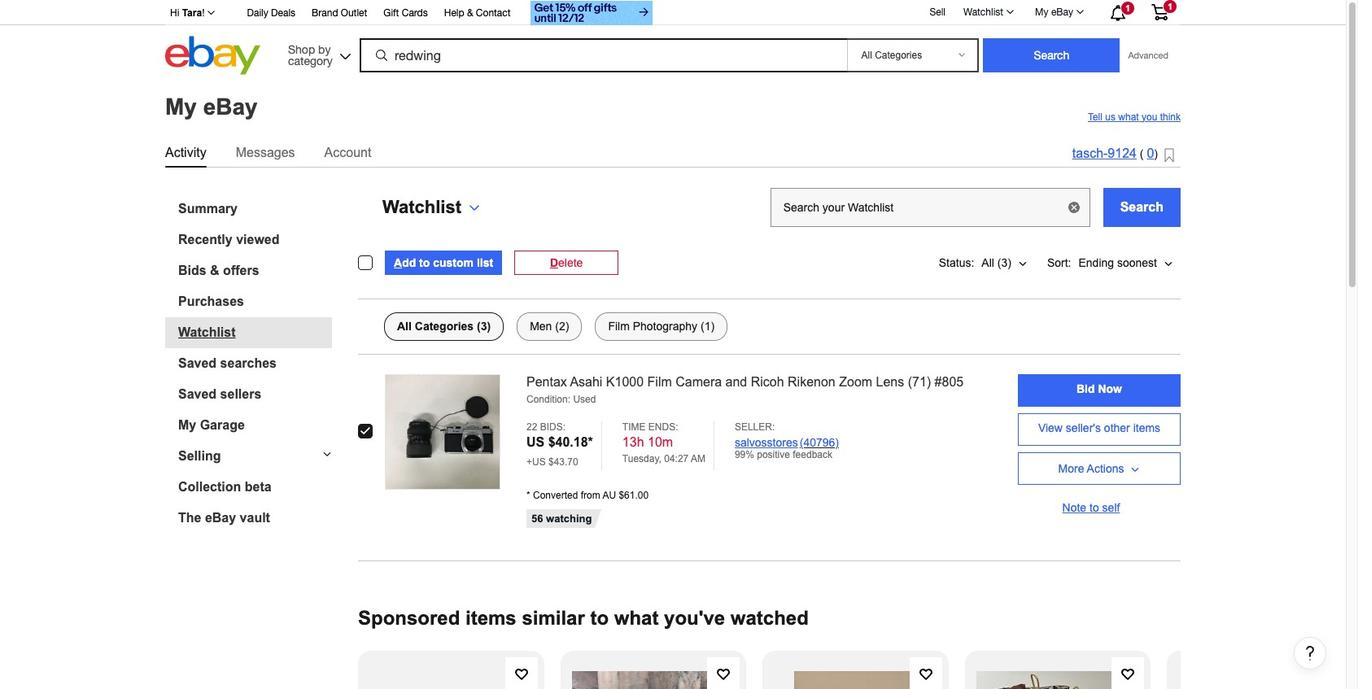 Task type: locate. For each thing, give the bounding box(es) containing it.
k1000
[[606, 375, 644, 389]]

feedback
[[793, 450, 833, 461]]

collection beta
[[178, 480, 272, 494]]

& inside "account" navigation
[[467, 7, 473, 19]]

0 vertical spatial saved
[[178, 356, 217, 370]]

1 horizontal spatial my ebay
[[1035, 7, 1074, 18]]

0 vertical spatial watchlist
[[964, 7, 1004, 18]]

0 horizontal spatial watchlist
[[178, 325, 236, 339]]

gift cards link
[[384, 5, 428, 23]]

from
[[581, 490, 600, 502]]

watchlist right sell
[[964, 7, 1004, 18]]

salvosstores link
[[735, 437, 798, 450]]

deals
[[271, 7, 296, 19]]

$40.18*
[[548, 436, 593, 450]]

1 horizontal spatial &
[[467, 7, 473, 19]]

make this page your my ebay homepage image
[[1165, 148, 1175, 163]]

2 horizontal spatial to
[[1090, 501, 1099, 514]]

1 horizontal spatial 1
[[1168, 2, 1173, 11]]

to inside button
[[1090, 501, 1099, 514]]

account
[[324, 145, 372, 159]]

watchlist link right sell
[[955, 2, 1022, 22]]

saved inside 'link'
[[178, 387, 217, 401]]

positive
[[757, 450, 790, 461]]

1 vertical spatial to
[[1090, 501, 1099, 514]]

(40796)
[[800, 437, 839, 450]]

1
[[1168, 2, 1173, 11], [1126, 3, 1131, 13]]

help, opens dialogs image
[[1302, 645, 1319, 662]]

2 vertical spatial my
[[178, 418, 196, 432]]

selling
[[178, 449, 221, 463]]

0 horizontal spatial 1
[[1126, 3, 1131, 13]]

ebay left the 1 dropdown button
[[1052, 7, 1074, 18]]

tell us what you think link
[[1088, 111, 1181, 123]]

my inside "account" navigation
[[1035, 7, 1049, 18]]

recently
[[178, 232, 233, 246]]

watchlist button
[[383, 197, 481, 218]]

what right us
[[1119, 111, 1139, 123]]

add to custom list
[[394, 256, 493, 269]]

none text field inside 'my ebay' main content
[[771, 188, 1090, 227]]

summary
[[178, 201, 238, 215]]

&
[[467, 7, 473, 19], [210, 263, 220, 277]]

0 horizontal spatial what
[[614, 607, 659, 629]]

search button
[[1103, 188, 1181, 227]]

0 vertical spatial items
[[1134, 422, 1161, 435]]

daily
[[247, 7, 268, 19]]

my up activity
[[165, 94, 197, 119]]

what
[[1119, 111, 1139, 123], [614, 607, 659, 629]]

account navigation
[[161, 0, 1181, 28]]

1 horizontal spatial items
[[1134, 422, 1161, 435]]

ebay for 'the ebay vault' link
[[205, 511, 236, 525]]

& for contact
[[467, 7, 473, 19]]

us
[[527, 436, 545, 450]]

bids
[[178, 263, 206, 277]]

& right 'help'
[[467, 7, 473, 19]]

None text field
[[771, 188, 1090, 227]]

ending
[[1079, 256, 1114, 269]]

bids & offers link
[[178, 263, 332, 278]]

my ebay inside main content
[[165, 94, 258, 119]]

1 vertical spatial my ebay
[[165, 94, 258, 119]]

what left you've
[[614, 607, 659, 629]]

ebay
[[1052, 7, 1074, 18], [203, 94, 258, 119], [205, 511, 236, 525]]

cards
[[402, 7, 428, 19]]

bids:
[[540, 422, 566, 433]]

saved
[[178, 356, 217, 370], [178, 387, 217, 401]]

you
[[1142, 111, 1158, 123]]

2 saved from the top
[[178, 387, 217, 401]]

0 vertical spatial my ebay
[[1035, 7, 1074, 18]]

my ebay left the 1 dropdown button
[[1035, 7, 1074, 18]]

watching
[[546, 513, 592, 525]]

help & contact link
[[444, 5, 511, 23]]

my garage
[[178, 418, 245, 432]]

recently viewed
[[178, 232, 280, 246]]

shop by category
[[288, 43, 333, 67]]

to right similar
[[590, 607, 609, 629]]

1 vertical spatial ebay
[[203, 94, 258, 119]]

au
[[603, 490, 616, 502]]

saved up 'my garage'
[[178, 387, 217, 401]]

to right add
[[419, 256, 430, 269]]

pentax asahi k1000 film camera and ricoh rikenon zoom lens (71) #805 link
[[527, 374, 988, 391]]

0 horizontal spatial &
[[210, 263, 220, 277]]

* converted from au $61.00
[[527, 490, 649, 502]]

0 horizontal spatial to
[[419, 256, 430, 269]]

& inside 'my ebay' main content
[[210, 263, 220, 277]]

& right bids at the left of page
[[210, 263, 220, 277]]

saved up saved sellers on the left bottom of the page
[[178, 356, 217, 370]]

1 link
[[1142, 0, 1179, 24]]

1 button
[[1096, 1, 1139, 24]]

2 horizontal spatial watchlist
[[964, 7, 1004, 18]]

1 inside dropdown button
[[1126, 3, 1131, 13]]

camera
[[676, 375, 722, 389]]

watchlist up add
[[383, 197, 462, 217]]

note to self
[[1063, 501, 1120, 514]]

activity
[[165, 145, 206, 159]]

my left the 1 dropdown button
[[1035, 7, 1049, 18]]

ebay right the
[[205, 511, 236, 525]]

tell
[[1088, 111, 1103, 123]]

2 vertical spatial to
[[590, 607, 609, 629]]

my up selling
[[178, 418, 196, 432]]

None submit
[[984, 38, 1120, 72]]

watchlist link up saved searches link
[[178, 325, 332, 340]]

1 for 1 link at the top right of page
[[1168, 2, 1173, 11]]

0 vertical spatial ebay
[[1052, 7, 1074, 18]]

2 vertical spatial ebay
[[205, 511, 236, 525]]

hi tara !
[[170, 7, 205, 19]]

1 saved from the top
[[178, 356, 217, 370]]

& for offers
[[210, 263, 220, 277]]

1 vertical spatial watchlist
[[383, 197, 462, 217]]

0 horizontal spatial watchlist link
[[178, 325, 332, 340]]

1 horizontal spatial to
[[590, 607, 609, 629]]

vault
[[240, 511, 270, 525]]

sponsored
[[358, 607, 460, 629]]

hi
[[170, 7, 179, 19]]

searches
[[220, 356, 277, 370]]

pentax asahi k1000 film camera and ricoh rikenon zoom lens (71) #805 condition: used
[[527, 375, 964, 406]]

my ebay main content
[[7, 79, 1357, 689]]

tasch-
[[1073, 147, 1108, 161]]

1 left 1 link at the top right of page
[[1126, 3, 1131, 13]]

purchases link
[[178, 294, 332, 309]]

watchlist down purchases
[[178, 325, 236, 339]]

tasch-9124 ( 0 )
[[1073, 147, 1158, 161]]

22
[[527, 422, 538, 433]]

add
[[394, 256, 416, 269]]

1 horizontal spatial watchlist link
[[955, 2, 1022, 22]]

self
[[1103, 501, 1120, 514]]

1 right the 1 dropdown button
[[1168, 2, 1173, 11]]

add to custom list button
[[385, 250, 502, 275]]

0 horizontal spatial my ebay
[[165, 94, 258, 119]]

watched
[[731, 607, 809, 629]]

messages
[[236, 145, 295, 159]]

1 vertical spatial watchlist link
[[178, 325, 332, 340]]

0 horizontal spatial items
[[466, 607, 517, 629]]

0 vertical spatial what
[[1119, 111, 1139, 123]]

1 vertical spatial saved
[[178, 387, 217, 401]]

delete
[[550, 256, 583, 269]]

ebay up messages
[[203, 94, 258, 119]]

think
[[1160, 111, 1181, 123]]

activity link
[[165, 142, 206, 163]]

0 vertical spatial my
[[1035, 7, 1049, 18]]

items right other
[[1134, 422, 1161, 435]]

none submit inside "shop by category" banner
[[984, 38, 1120, 72]]

1 vertical spatial &
[[210, 263, 220, 277]]

56 watching
[[532, 513, 592, 525]]

my ebay link
[[1027, 2, 1092, 22]]

watchlist link
[[955, 2, 1022, 22], [178, 325, 332, 340]]

zoom
[[839, 375, 873, 389]]

0 vertical spatial &
[[467, 7, 473, 19]]

items left similar
[[466, 607, 517, 629]]

advanced link
[[1120, 39, 1177, 72]]

view seller's other items
[[1039, 422, 1161, 435]]

my ebay up activity
[[165, 94, 258, 119]]

to inside button
[[419, 256, 430, 269]]

to left self
[[1090, 501, 1099, 514]]

help
[[444, 7, 464, 19]]

9124
[[1108, 147, 1137, 161]]

shop by category banner
[[161, 0, 1181, 79]]

0 vertical spatial to
[[419, 256, 430, 269]]

category
[[288, 54, 333, 67]]

ebay inside 'my ebay' link
[[1052, 7, 1074, 18]]

1 horizontal spatial watchlist
[[383, 197, 462, 217]]

selling button
[[165, 449, 332, 464]]

search
[[1121, 200, 1164, 214]]



Task type: describe. For each thing, give the bounding box(es) containing it.
#805
[[935, 375, 964, 389]]

bid
[[1077, 383, 1095, 396]]

saved searches
[[178, 356, 277, 370]]

04:27
[[664, 454, 689, 465]]

0 link
[[1147, 147, 1155, 161]]

brand outlet link
[[312, 5, 367, 23]]

tasch-9124 link
[[1073, 147, 1137, 161]]

56
[[532, 513, 543, 525]]

sort:
[[1048, 256, 1072, 269]]

0
[[1147, 147, 1155, 161]]

+us
[[527, 457, 546, 468]]

outlet
[[341, 7, 367, 19]]

messages link
[[236, 142, 295, 163]]

gift
[[384, 7, 399, 19]]

purchases
[[178, 294, 244, 308]]

$61.00
[[619, 490, 649, 502]]

1 horizontal spatial what
[[1119, 111, 1139, 123]]

0 vertical spatial watchlist link
[[955, 2, 1022, 22]]

(3)
[[998, 256, 1012, 269]]

bids & offers
[[178, 263, 259, 277]]

1 vertical spatial my
[[165, 94, 197, 119]]

shop by category button
[[281, 36, 354, 71]]

used
[[573, 394, 596, 406]]

converted
[[533, 490, 578, 502]]

garage
[[200, 418, 245, 432]]

view seller's other items link
[[1018, 413, 1181, 446]]

to for note
[[1090, 501, 1099, 514]]

brand outlet
[[312, 7, 367, 19]]

more actions
[[1059, 462, 1125, 475]]

(40796) link
[[800, 437, 839, 450]]

status: all (3)
[[939, 256, 1012, 269]]

note to self button
[[1018, 491, 1181, 524]]

ends:
[[649, 422, 678, 433]]

lens
[[876, 375, 905, 389]]

tara
[[182, 7, 202, 19]]

account link
[[324, 142, 372, 163]]

shop
[[288, 43, 315, 56]]

view
[[1039, 422, 1063, 435]]

collection beta link
[[178, 480, 332, 495]]

rikenon
[[788, 375, 836, 389]]

1 vertical spatial what
[[614, 607, 659, 629]]

10m
[[648, 436, 673, 450]]

by
[[318, 43, 331, 56]]

my for my garage link
[[178, 418, 196, 432]]

am
[[691, 454, 706, 465]]

my ebay inside "account" navigation
[[1035, 7, 1074, 18]]

brand
[[312, 7, 338, 19]]

ricoh
[[751, 375, 784, 389]]

summary link
[[178, 201, 332, 216]]

more actions button
[[1018, 452, 1181, 485]]

saved for saved sellers
[[178, 387, 217, 401]]

condition:
[[527, 394, 571, 406]]

film
[[648, 375, 672, 389]]

(71)
[[908, 375, 931, 389]]

saved sellers link
[[178, 387, 332, 402]]

and
[[726, 375, 747, 389]]

gift cards
[[384, 7, 428, 19]]

!
[[202, 7, 205, 19]]

to for add
[[419, 256, 430, 269]]

asahi
[[570, 375, 603, 389]]

(
[[1140, 148, 1144, 161]]

saved sellers
[[178, 387, 262, 401]]

viewed
[[236, 232, 280, 246]]

daily deals link
[[247, 5, 296, 23]]

my for 'my ebay' link
[[1035, 7, 1049, 18]]

get an extra 15% off image
[[530, 1, 652, 25]]

1 vertical spatial items
[[466, 607, 517, 629]]

the ebay vault link
[[178, 511, 332, 525]]

sort: ending soonest
[[1048, 256, 1157, 269]]

99%
[[735, 450, 755, 461]]

offers
[[223, 263, 259, 277]]

saved for saved searches
[[178, 356, 217, 370]]

sponsored items similar to what you've watched
[[358, 607, 809, 629]]

all
[[982, 256, 995, 269]]

tuesday,
[[623, 454, 662, 465]]

ebay for 'my ebay' link
[[1052, 7, 1074, 18]]

1 for the 1 dropdown button
[[1126, 3, 1131, 13]]

status:
[[939, 256, 975, 269]]

ending soonest button
[[1072, 246, 1181, 279]]

tell us what you think
[[1088, 111, 1181, 123]]

Search for anything text field
[[362, 40, 844, 71]]

)
[[1155, 148, 1158, 161]]

watchlist inside popup button
[[383, 197, 462, 217]]

the
[[178, 511, 201, 525]]

the ebay vault
[[178, 511, 270, 525]]

contact
[[476, 7, 511, 19]]

watchlist inside "account" navigation
[[964, 7, 1004, 18]]

note
[[1063, 501, 1087, 514]]

custom
[[433, 256, 474, 269]]

13h
[[623, 436, 644, 450]]

pentax asahi k1000 film camera and ricoh rikenon zoom lens (71) #805 image
[[386, 375, 500, 489]]

2 vertical spatial watchlist
[[178, 325, 236, 339]]



Task type: vqa. For each thing, say whether or not it's contained in the screenshot.
you on the right
yes



